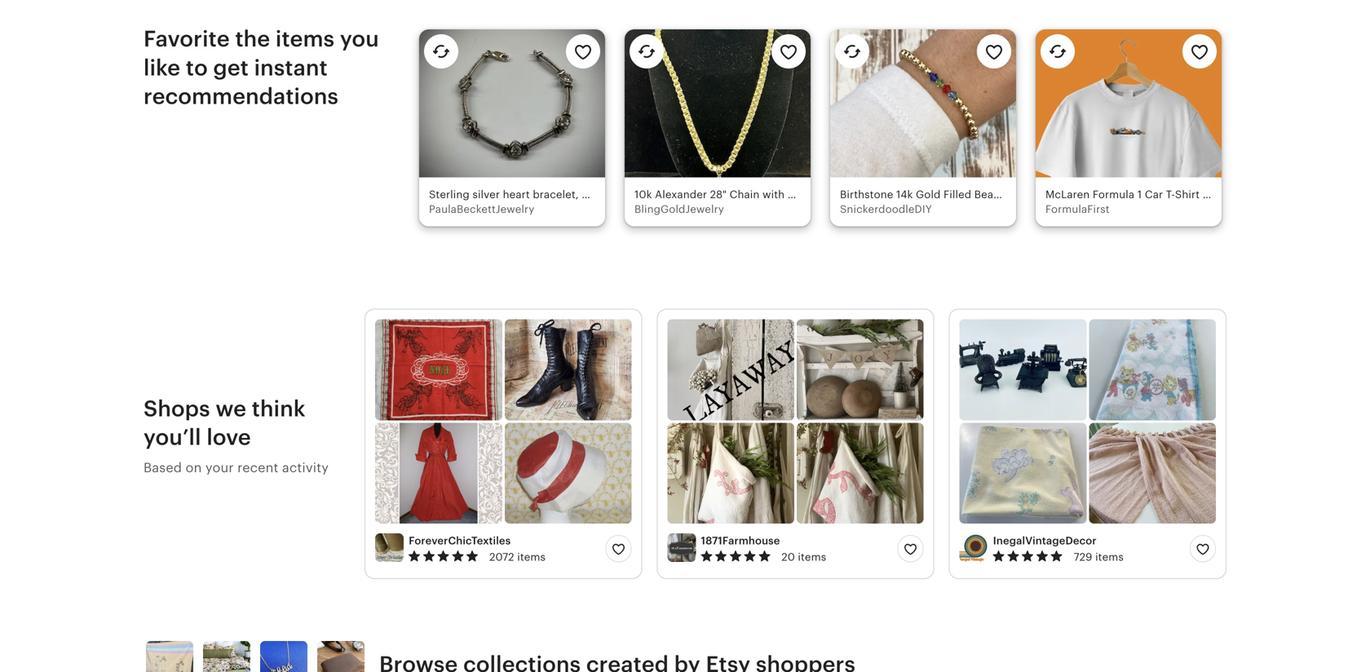 Task type: locate. For each thing, give the bounding box(es) containing it.
sterling silver heart bracelet, heart shaped cz, valentines day gift,sterling silver links, april birthstone, made in america, hearts paulabeckettjewelry
[[429, 188, 1093, 215]]

inegalvintagedecor
[[994, 535, 1097, 547]]

items right 729 at the right bottom
[[1096, 551, 1124, 563]]

grandma
[[1185, 188, 1233, 201]]

birthstone
[[840, 188, 894, 201], [1262, 188, 1315, 201]]

gift- right 1
[[1159, 188, 1182, 201]]

we
[[216, 396, 247, 421]]

based
[[144, 460, 182, 475]]

2072
[[490, 551, 515, 563]]

like
[[144, 55, 180, 80]]

shaped
[[613, 188, 651, 201]]

0 horizontal spatial silver
[[473, 188, 500, 201]]

birthstone left bracelet
[[1262, 188, 1315, 201]]

gift-
[[1159, 188, 1182, 201], [1236, 188, 1259, 201]]

made
[[966, 188, 994, 201]]

sterling
[[429, 188, 470, 201]]

pendant
[[851, 188, 893, 201]]

729 items
[[1074, 551, 1124, 563]]

10k alexander 28" chain with spider web pendant blinggoldjewelry
[[635, 188, 893, 215]]

1
[[1138, 188, 1143, 201]]

items right 20
[[798, 551, 827, 563]]

items for foreverchictextiles
[[517, 551, 546, 563]]

recent
[[238, 460, 279, 475]]

bracelet,
[[533, 188, 579, 201]]

day
[[731, 188, 751, 201]]

to
[[186, 55, 208, 80]]

in
[[997, 188, 1007, 201]]

web
[[825, 188, 848, 201]]

silver left links,
[[819, 188, 847, 201]]

america,
[[1010, 188, 1056, 201]]

blinggoldjewelry
[[635, 203, 725, 215]]

heart
[[503, 188, 530, 201]]

2 birthstone from the left
[[1262, 188, 1315, 201]]

f1
[[1209, 188, 1220, 201]]

mclaren formula 1 car t-shirt | f1 image
[[1036, 30, 1222, 177]]

chain
[[730, 188, 760, 201]]

silver up paulabeckettjewelry at the left top of the page
[[473, 188, 500, 201]]

think
[[252, 396, 306, 421]]

1871farmhouse
[[701, 535, 780, 547]]

20 items
[[782, 551, 827, 563]]

activity
[[282, 460, 329, 475]]

0 horizontal spatial birthstone
[[840, 188, 894, 201]]

10k
[[635, 188, 652, 201]]

swarovski
[[1009, 188, 1061, 201]]

birthstone up snickerdoodlediy
[[840, 188, 894, 201]]

20
[[782, 551, 795, 563]]

shops
[[144, 396, 210, 421]]

with
[[763, 188, 785, 201]]

silver
[[473, 188, 500, 201], [819, 188, 847, 201]]

gift- right f1
[[1236, 188, 1259, 201]]

items
[[276, 26, 335, 52], [517, 551, 546, 563], [798, 551, 827, 563], [1096, 551, 1124, 563]]

formula
[[1093, 188, 1135, 201]]

items inside favorite the items you like to get instant recommendations
[[276, 26, 335, 52]]

1 horizontal spatial silver
[[819, 188, 847, 201]]

2 silver from the left
[[819, 188, 847, 201]]

items right 2072 at the left bottom of page
[[517, 551, 546, 563]]

you'll
[[144, 425, 201, 450]]

formulafirst
[[1046, 203, 1110, 215]]

valentines
[[675, 188, 728, 201]]

favorite
[[144, 26, 230, 52]]

0 horizontal spatial gift-
[[1159, 188, 1182, 201]]

items up instant
[[276, 26, 335, 52]]

1 horizontal spatial birthstone
[[1262, 188, 1315, 201]]

spider
[[788, 188, 822, 201]]

1 horizontal spatial gift-
[[1236, 188, 1259, 201]]

snickerdoodlediy
[[840, 203, 932, 215]]

birthstone,
[[906, 188, 963, 201]]

mclaren formula 1 car t-shirt | f1 formulafirst
[[1046, 188, 1220, 215]]

based on your recent activity
[[144, 460, 329, 475]]

birthstone 14k gold filled beads swarovski crystals- mother's gift- grandma gift- birthstone bracelet image
[[831, 30, 1017, 177]]

729
[[1074, 551, 1093, 563]]

items for inegalvintagedecor
[[1096, 551, 1124, 563]]

mclaren
[[1046, 188, 1090, 201]]



Task type: vqa. For each thing, say whether or not it's contained in the screenshot.
Shirt
yes



Task type: describe. For each thing, give the bounding box(es) containing it.
car
[[1145, 188, 1164, 201]]

the
[[235, 26, 270, 52]]

your
[[206, 460, 234, 475]]

mother's
[[1112, 188, 1156, 201]]

14k
[[897, 188, 913, 201]]

april
[[879, 188, 904, 201]]

10k alexander 28&quot; chain with spider web pendant image
[[625, 30, 811, 177]]

paulabeckettjewelry
[[429, 203, 535, 215]]

birthstone 14k gold filled beads swarovski crystals- mother's gift- grandma gift- birthstone bracelet snickerdoodlediy
[[840, 188, 1361, 215]]

2 gift- from the left
[[1236, 188, 1259, 201]]

instant
[[254, 55, 328, 80]]

items for 1871farmhouse
[[798, 551, 827, 563]]

alexander
[[655, 188, 707, 201]]

shops we think you'll love
[[144, 396, 306, 450]]

|
[[1203, 188, 1206, 201]]

heart
[[582, 188, 610, 201]]

on
[[186, 460, 202, 475]]

28"
[[710, 188, 727, 201]]

bracelet
[[1318, 188, 1361, 201]]

links,
[[850, 188, 876, 201]]

sterling silver heart bracelet, heart shaped cz, valentines day gift,sterling silver links, april birthstone, made in america, hearts image
[[419, 30, 605, 177]]

1 birthstone from the left
[[840, 188, 894, 201]]

get
[[213, 55, 249, 80]]

shirt
[[1176, 188, 1200, 201]]

beads
[[975, 188, 1006, 201]]

2072 items
[[490, 551, 546, 563]]

1 gift- from the left
[[1159, 188, 1182, 201]]

cz,
[[654, 188, 672, 201]]

crystals-
[[1064, 188, 1109, 201]]

favorite the items you like to get instant recommendations
[[144, 26, 379, 109]]

love
[[207, 425, 251, 450]]

gold
[[916, 188, 941, 201]]

filled
[[944, 188, 972, 201]]

recommendations
[[144, 84, 339, 109]]

you
[[340, 26, 379, 52]]

hearts
[[1059, 188, 1093, 201]]

t-
[[1167, 188, 1176, 201]]

1 silver from the left
[[473, 188, 500, 201]]

foreverchictextiles
[[409, 535, 511, 547]]

gift,sterling
[[753, 188, 816, 201]]



